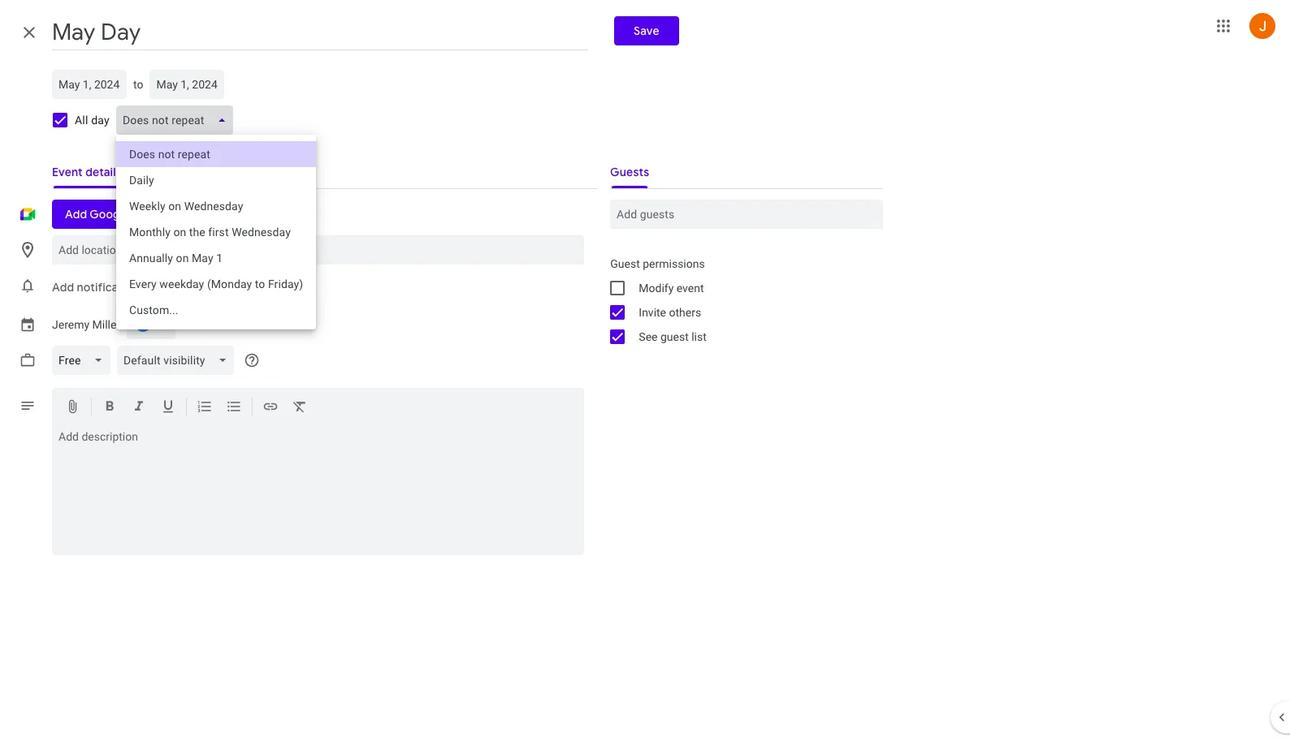 Task type: describe. For each thing, give the bounding box(es) containing it.
jeremy
[[52, 318, 89, 331]]

event
[[677, 282, 704, 295]]

permissions
[[643, 258, 705, 271]]

invite others
[[639, 306, 701, 319]]

notification
[[77, 280, 139, 295]]

others
[[669, 306, 701, 319]]

guest
[[610, 258, 640, 271]]

italic image
[[131, 399, 147, 418]]

recurrence list box
[[116, 135, 316, 330]]

Guests text field
[[617, 200, 877, 229]]

formatting options toolbar
[[52, 388, 584, 427]]

save button
[[614, 16, 679, 45]]

guest
[[660, 331, 689, 344]]

list
[[692, 331, 707, 344]]

daily option
[[116, 167, 316, 193]]

insert link image
[[262, 399, 279, 418]]

add notification button
[[45, 268, 146, 307]]

custom... option
[[116, 297, 316, 323]]

add notification
[[52, 280, 139, 295]]

day
[[91, 114, 110, 127]]

save
[[634, 24, 659, 38]]

underline image
[[160, 399, 176, 418]]

does not repeat option
[[116, 141, 316, 167]]

numbered list image
[[197, 399, 213, 418]]

weekly on wednesday option
[[116, 193, 316, 219]]

modify event
[[639, 282, 704, 295]]



Task type: vqa. For each thing, say whether or not it's contained in the screenshot.
Calendar element
no



Task type: locate. For each thing, give the bounding box(es) containing it.
see guest list
[[639, 331, 707, 344]]

bold image
[[102, 399, 118, 418]]

None field
[[116, 106, 240, 135], [52, 346, 117, 375], [117, 346, 241, 375], [116, 106, 240, 135], [52, 346, 117, 375], [117, 346, 241, 375]]

Location text field
[[58, 236, 578, 265]]

all day
[[75, 114, 110, 127]]

annually on may 1 option
[[116, 245, 316, 271]]

group
[[597, 252, 883, 349]]

see
[[639, 331, 658, 344]]

Title text field
[[52, 15, 588, 50]]

calendar color, event color image
[[133, 310, 169, 340]]

monthly on the first wednesday option
[[116, 219, 316, 245]]

remove formatting image
[[292, 399, 308, 418]]

Description text field
[[52, 431, 584, 552]]

miller
[[92, 318, 120, 331]]

group containing guest permissions
[[597, 252, 883, 349]]

Start date text field
[[58, 75, 120, 94]]

jeremy miller
[[52, 318, 120, 331]]

End date text field
[[156, 75, 218, 94]]

all
[[75, 114, 88, 127]]

bulleted list image
[[226, 399, 242, 418]]

add
[[52, 280, 74, 295]]

to
[[133, 78, 143, 91]]

invite
[[639, 306, 666, 319]]

guest permissions
[[610, 258, 705, 271]]

modify
[[639, 282, 674, 295]]

every weekday (monday to friday) option
[[116, 271, 316, 297]]



